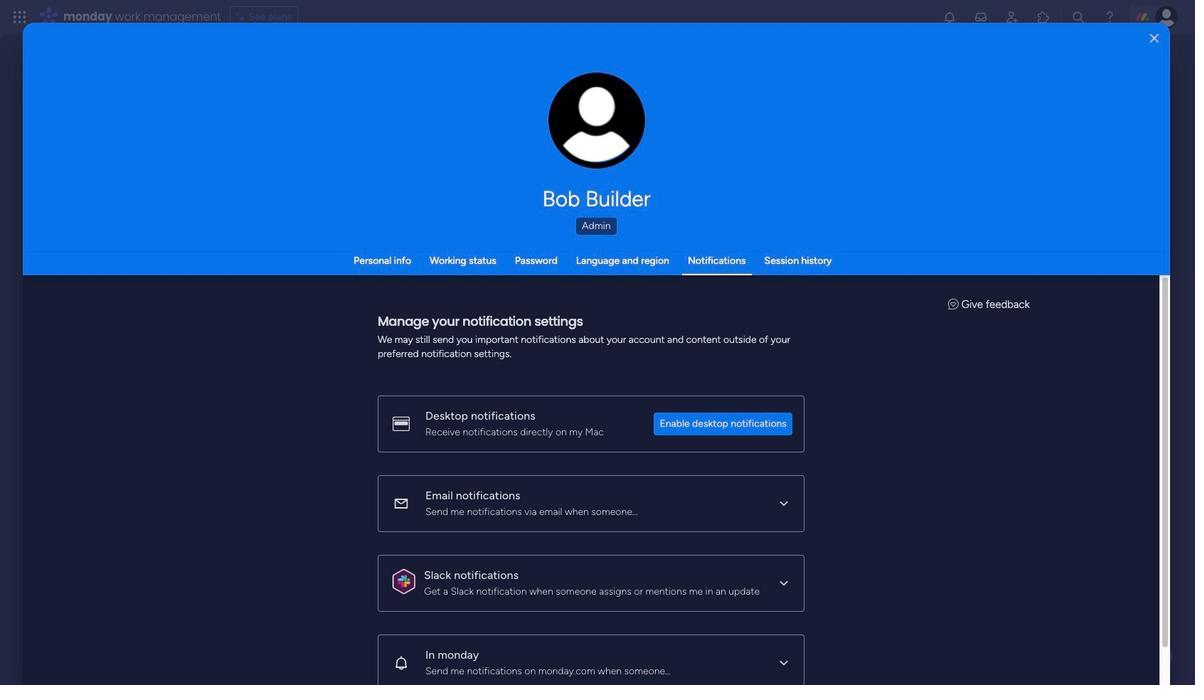 Task type: vqa. For each thing, say whether or not it's contained in the screenshot.
the Learn in Getting started Learn how monday.com works
no



Task type: locate. For each thing, give the bounding box(es) containing it.
see plans image
[[236, 9, 249, 25]]

update feed image
[[974, 10, 988, 24]]

help image
[[1103, 10, 1117, 24]]

search everything image
[[1071, 10, 1086, 24]]

notifications image
[[943, 10, 957, 24]]

v2 user feedback image
[[948, 298, 959, 311]]



Task type: describe. For each thing, give the bounding box(es) containing it.
close image
[[1150, 33, 1159, 44]]

select product image
[[13, 10, 27, 24]]

bob builder image
[[1155, 6, 1178, 28]]

invite members image
[[1005, 10, 1019, 24]]

monday marketplace image
[[1036, 10, 1051, 24]]



